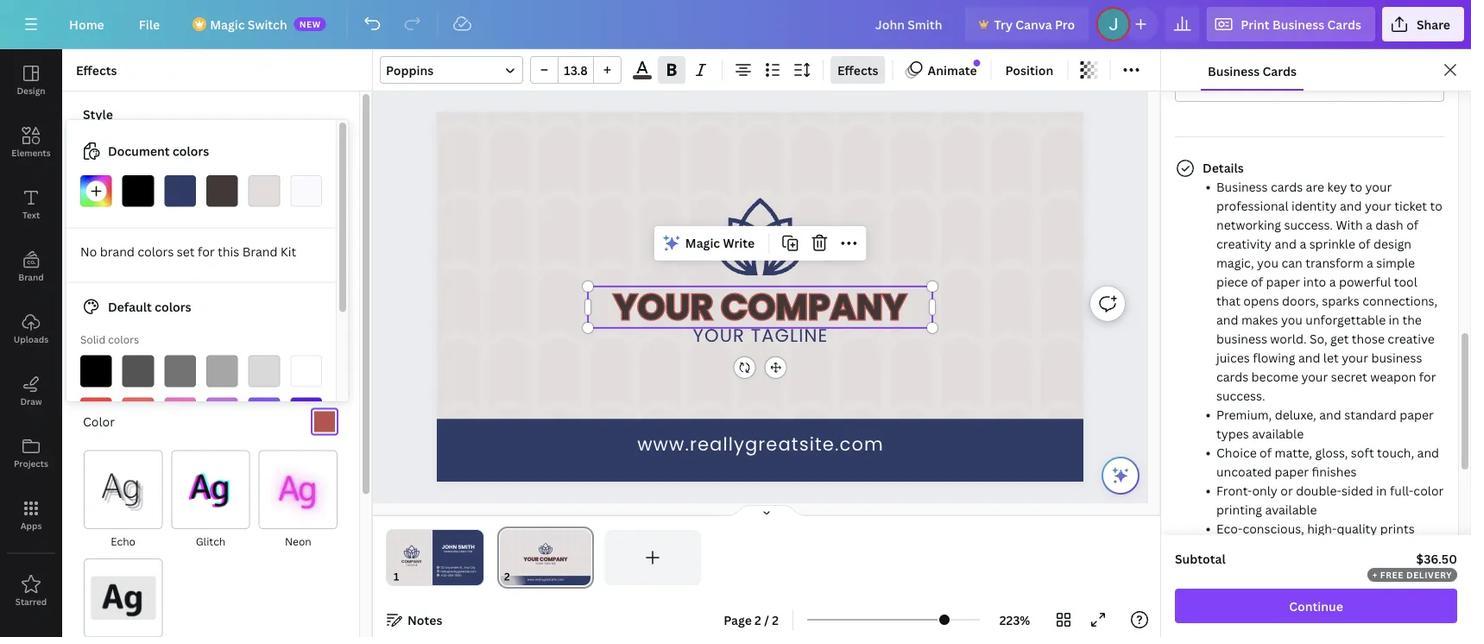 Task type: locate. For each thing, give the bounding box(es) containing it.
1 horizontal spatial brand
[[242, 244, 278, 260]]

0 vertical spatial for
[[198, 244, 215, 260]]

black #000000 image
[[122, 175, 154, 207], [80, 356, 112, 387]]

hide pages image
[[726, 504, 809, 518]]

effects inside popup button
[[838, 62, 879, 78]]

brand inside brand button
[[18, 271, 44, 283]]

you up world. at the bottom of the page
[[1282, 311, 1303, 328]]

success. down 'identity'
[[1285, 216, 1334, 233]]

0 horizontal spatial you
[[1258, 254, 1279, 271]]

matte,
[[1276, 444, 1313, 461]]

0 horizontal spatial $36.50
[[1372, 76, 1413, 93]]

transform
[[1306, 254, 1365, 271]]

0 vertical spatial magic
[[210, 16, 245, 32]]

+
[[1374, 569, 1379, 581]]

for right set on the left of page
[[198, 244, 215, 260]]

apps
[[20, 520, 42, 532]]

echo
[[111, 534, 136, 549]]

continue
[[1290, 598, 1344, 615]]

0 vertical spatial brand
[[242, 244, 278, 260]]

magic left the write
[[686, 235, 721, 252]]

$36.50 for subtotal
[[1417, 551, 1458, 567]]

list containing business cards are key to your professional identity and your ticket to networking success. with a dash of creativity and a sprinkle of design magic, you can transform a simple piece of paper into a powerful tool that opens doors, sparks connections, and makes you unforgettable in the business world. so, get those creative juices flowing and let your business cards become your secret weapon for success.
[[1203, 177, 1445, 576]]

effects
[[76, 62, 117, 78], [838, 62, 879, 78]]

black #000000 image
[[122, 175, 154, 207], [80, 356, 112, 387]]

1 horizontal spatial you
[[1282, 311, 1303, 328]]

business up juices
[[1217, 330, 1268, 347]]

#443737 image
[[633, 75, 652, 79], [206, 175, 238, 207], [206, 175, 238, 207]]

add a new color image
[[80, 175, 112, 207]]

2 effects from the left
[[838, 62, 879, 78]]

touch,
[[1378, 444, 1415, 461]]

default colors
[[108, 299, 191, 315]]

0 horizontal spatial black #000000 image
[[80, 356, 112, 387]]

1 horizontal spatial effects
[[838, 62, 879, 78]]

lift
[[290, 221, 307, 235]]

colors up #2f3b69 icon
[[173, 143, 209, 159]]

0 horizontal spatial to
[[1351, 178, 1363, 195]]

design button
[[0, 49, 62, 111]]

black #000000 image up none
[[122, 175, 154, 207]]

prints
[[1381, 520, 1416, 537]]

gray #737373 image
[[164, 356, 196, 387], [164, 356, 196, 387]]

bright red #ff3131 image
[[80, 398, 112, 429]]

1 horizontal spatial magic
[[686, 235, 721, 252]]

1 vertical spatial in
[[1377, 482, 1388, 499]]

no
[[80, 244, 97, 260]]

0 vertical spatial black #000000 image
[[122, 175, 154, 207]]

1 horizontal spatial 2
[[773, 612, 779, 628]]

uploads button
[[0, 298, 62, 360]]

unforgettable
[[1306, 311, 1387, 328]]

magic inside button
[[686, 235, 721, 252]]

1 horizontal spatial cards
[[1272, 178, 1304, 195]]

gray #a6a6a6 image
[[206, 356, 238, 387]]

text
[[22, 209, 40, 221]]

1 vertical spatial you
[[1282, 311, 1303, 328]]

home
[[69, 16, 104, 32]]

#fafaff image
[[291, 175, 322, 207]]

identity
[[1292, 197, 1338, 214]]

that
[[1217, 292, 1241, 309]]

your
[[1366, 178, 1393, 195], [1366, 197, 1392, 214], [1343, 349, 1369, 366], [1302, 368, 1329, 385]]

effects up style
[[76, 62, 117, 78]]

business
[[1273, 16, 1325, 32], [1209, 63, 1261, 79], [1206, 76, 1257, 93], [1217, 178, 1269, 195]]

0 vertical spatial to
[[1351, 178, 1363, 195]]

and down "so,"
[[1299, 349, 1321, 366]]

of down the ticket
[[1407, 216, 1419, 233]]

1 vertical spatial $36.50
[[1417, 551, 1458, 567]]

coral red #ff5757 image
[[122, 398, 154, 429], [122, 398, 154, 429]]

opens
[[1244, 292, 1280, 309]]

available up matte,
[[1253, 425, 1305, 442]]

paper down 'can'
[[1267, 273, 1301, 290]]

color
[[1414, 482, 1445, 499]]

0 vertical spatial success.
[[1285, 216, 1334, 233]]

cards for print business cards
[[1328, 16, 1362, 32]]

paper up touch, in the bottom right of the page
[[1400, 406, 1435, 423]]

2 right the /
[[773, 612, 779, 628]]

/
[[765, 612, 770, 628]]

success. up premium,
[[1217, 387, 1266, 404]]

page
[[724, 612, 752, 628]]

magic inside main 'menu bar'
[[210, 16, 245, 32]]

0 horizontal spatial business
[[1217, 330, 1268, 347]]

full-
[[1391, 482, 1414, 499]]

networking
[[1217, 216, 1282, 233]]

2
[[755, 612, 762, 628], [773, 612, 779, 628]]

starred button
[[0, 561, 62, 623]]

223%
[[1000, 612, 1031, 628]]

the
[[1403, 311, 1423, 328]]

www.reallygreatsite.com
[[638, 432, 884, 457]]

2 left the /
[[755, 612, 762, 628]]

group
[[530, 56, 622, 84]]

0 horizontal spatial magic
[[210, 16, 245, 32]]

hollow button
[[83, 245, 164, 346]]

– – number field
[[564, 62, 588, 78]]

finishes
[[1313, 463, 1357, 480]]

for right the weapon
[[1420, 368, 1437, 385]]

#bf4d4d image
[[311, 408, 339, 436], [311, 408, 339, 436]]

1 vertical spatial paper
[[1400, 406, 1435, 423]]

conscious,
[[1243, 520, 1305, 537]]

world.
[[1271, 330, 1308, 347]]

0 vertical spatial available
[[1253, 425, 1305, 442]]

are
[[1307, 178, 1325, 195]]

0 vertical spatial paper
[[1267, 273, 1301, 290]]

business inside details business cards are key to your professional identity and your ticket to networking success. with a dash of creativity and a sprinkle of design magic, you can transform a simple piece of paper into a powerful tool that opens doors, sparks connections, and makes you unforgettable in the business world. so, get those creative juices flowing and let your business cards become your secret weapon for success. premium, deluxe, and standard paper types available choice of matte, gloss, soft touch, and uncoated paper finishes front-only or double-sided in full-color printing available eco-conscious, high-quality prints
[[1217, 178, 1269, 195]]

violet #5e17eb image
[[291, 398, 322, 429], [291, 398, 322, 429]]

you left 'can'
[[1258, 254, 1279, 271]]

1 horizontal spatial $36.50
[[1417, 551, 1458, 567]]

share button
[[1383, 7, 1465, 41]]

1 vertical spatial cards
[[1217, 368, 1249, 385]]

shadow
[[191, 221, 231, 235]]

poppins button
[[380, 56, 523, 84]]

page 2 / 2 button
[[717, 606, 786, 634]]

1 horizontal spatial in
[[1390, 311, 1400, 328]]

$36.50 for 50 business cards
[[1372, 76, 1413, 93]]

a up 'can'
[[1300, 235, 1307, 252]]

page 2 / 2
[[724, 612, 779, 628]]

white #ffffff image
[[291, 356, 322, 387], [291, 356, 322, 387]]

colors
[[173, 143, 209, 159], [138, 244, 174, 260], [155, 299, 191, 315], [108, 333, 139, 347]]

black #000000 image down solid
[[80, 356, 112, 387]]

1 vertical spatial available
[[1266, 501, 1318, 518]]

sided
[[1342, 482, 1374, 499]]

effects button
[[831, 56, 886, 84]]

pink #ff66c4 image
[[164, 398, 196, 429], [164, 398, 196, 429]]

those
[[1353, 330, 1386, 347]]

effects down design title text box
[[838, 62, 879, 78]]

business inside "dropdown button"
[[1273, 16, 1325, 32]]

new
[[299, 18, 321, 30]]

2 2 from the left
[[773, 612, 779, 628]]

1 vertical spatial business
[[1372, 349, 1423, 366]]

paper down matte,
[[1275, 463, 1310, 480]]

magic switch
[[210, 16, 287, 32]]

list
[[1203, 177, 1445, 576]]

1 vertical spatial black #000000 image
[[80, 356, 112, 387]]

business cards
[[1209, 63, 1297, 79]]

business for 50
[[1206, 76, 1257, 93]]

and up with
[[1341, 197, 1363, 214]]

cards left are
[[1272, 178, 1304, 195]]

let
[[1324, 349, 1340, 366]]

in left full-
[[1377, 482, 1388, 499]]

success.
[[1285, 216, 1334, 233], [1217, 387, 1266, 404]]

your
[[614, 282, 714, 332], [614, 282, 714, 332], [693, 323, 746, 348]]

continue button
[[1176, 589, 1458, 624]]

0 horizontal spatial brand
[[18, 271, 44, 283]]

purple #8c52ff image
[[248, 398, 280, 429]]

black #000000 image up none
[[122, 175, 154, 207]]

gray #a6a6a6 image
[[206, 356, 238, 387]]

available down or
[[1266, 501, 1318, 518]]

#2f3b69 image
[[164, 175, 196, 207]]

piece
[[1217, 273, 1249, 290]]

of up opens
[[1252, 273, 1264, 290]]

so,
[[1310, 330, 1328, 347]]

0 vertical spatial in
[[1390, 311, 1400, 328]]

main menu bar
[[0, 0, 1472, 49]]

223% button
[[987, 606, 1044, 634]]

0 horizontal spatial in
[[1377, 482, 1388, 499]]

purple #8c52ff image
[[248, 398, 280, 429]]

solid
[[80, 333, 106, 347]]

1 vertical spatial black #000000 image
[[80, 356, 112, 387]]

1 vertical spatial brand
[[18, 271, 44, 283]]

none button
[[83, 136, 164, 238]]

projects button
[[0, 422, 62, 485]]

default
[[108, 299, 152, 315]]

$36.50 up delivery
[[1417, 551, 1458, 567]]

to right the ticket
[[1431, 197, 1443, 214]]

business up the weapon
[[1372, 349, 1423, 366]]

in left the
[[1390, 311, 1400, 328]]

colors right solid
[[108, 333, 139, 347]]

0 horizontal spatial success.
[[1217, 387, 1266, 404]]

canva
[[1016, 16, 1053, 32]]

1 horizontal spatial black #000000 image
[[122, 175, 154, 207]]

magic left switch
[[210, 16, 245, 32]]

0 vertical spatial $36.50
[[1372, 76, 1413, 93]]

light gray #d9d9d9 image
[[248, 356, 280, 387], [248, 356, 280, 387]]

0 horizontal spatial 2
[[755, 612, 762, 628]]

for inside details business cards are key to your professional identity and your ticket to networking success. with a dash of creativity and a sprinkle of design magic, you can transform a simple piece of paper into a powerful tool that opens doors, sparks connections, and makes you unforgettable in the business world. so, get those creative juices flowing and let your business cards become your secret weapon for success. premium, deluxe, and standard paper types available choice of matte, gloss, soft touch, and uncoated paper finishes front-only or double-sided in full-color printing available eco-conscious, high-quality prints
[[1420, 368, 1437, 385]]

cards inside the print business cards "dropdown button"
[[1328, 16, 1362, 32]]

simple
[[1377, 254, 1416, 271]]

0 horizontal spatial effects
[[76, 62, 117, 78]]

and
[[1341, 197, 1363, 214], [1275, 235, 1297, 252], [1217, 311, 1239, 328], [1299, 349, 1321, 366], [1320, 406, 1342, 423], [1418, 444, 1440, 461]]

$36.50 down share 'dropdown button'
[[1372, 76, 1413, 93]]

your tagline
[[693, 323, 829, 348]]

colors for document colors
[[173, 143, 209, 159]]

1 horizontal spatial business
[[1372, 349, 1423, 366]]

brand up uploads button
[[18, 271, 44, 283]]

creative
[[1389, 330, 1436, 347]]

0 vertical spatial business
[[1217, 330, 1268, 347]]

1 vertical spatial magic
[[686, 235, 721, 252]]

a right the into
[[1330, 273, 1337, 290]]

deluxe,
[[1276, 406, 1317, 423]]

1 horizontal spatial for
[[1420, 368, 1437, 385]]

to right key
[[1351, 178, 1363, 195]]

tool
[[1395, 273, 1418, 290]]

brand left the kit
[[242, 244, 278, 260]]

None button
[[1176, 67, 1445, 102]]

available
[[1253, 425, 1305, 442], [1266, 501, 1318, 518]]

1 vertical spatial to
[[1431, 197, 1443, 214]]

cards down juices
[[1217, 368, 1249, 385]]

0 horizontal spatial black #000000 image
[[80, 356, 112, 387]]

colors for solid colors
[[108, 333, 139, 347]]

in
[[1390, 311, 1400, 328], [1377, 482, 1388, 499]]

cards
[[1272, 178, 1304, 195], [1217, 368, 1249, 385]]

design
[[1374, 235, 1412, 252]]

connections,
[[1363, 292, 1438, 309]]

colors right default
[[155, 299, 191, 315]]

notes button
[[380, 606, 450, 634]]

1 vertical spatial for
[[1420, 368, 1437, 385]]

glitch button
[[170, 450, 251, 551]]

black #000000 image down solid
[[80, 356, 112, 387]]

business for print
[[1273, 16, 1325, 32]]



Task type: describe. For each thing, give the bounding box(es) containing it.
text button
[[0, 174, 62, 236]]

document
[[108, 143, 170, 159]]

quality
[[1338, 520, 1378, 537]]

of down with
[[1359, 235, 1371, 252]]

magic,
[[1217, 254, 1255, 271]]

add a new color image
[[80, 175, 112, 207]]

magenta #cb6ce6 image
[[206, 398, 238, 429]]

of left matte,
[[1260, 444, 1273, 461]]

elements
[[11, 147, 51, 159]]

write
[[723, 235, 755, 252]]

design
[[17, 85, 45, 96]]

lift button
[[258, 136, 339, 238]]

brand
[[100, 244, 135, 260]]

1 2 from the left
[[755, 612, 762, 628]]

page 2 image
[[498, 530, 594, 586]]

colors for default colors
[[155, 299, 191, 315]]

#2f3b69 image
[[164, 175, 196, 207]]

neon
[[285, 534, 312, 549]]

with
[[1337, 216, 1364, 233]]

print business cards button
[[1207, 7, 1376, 41]]

printing
[[1217, 501, 1263, 518]]

magic for magic switch
[[210, 16, 245, 32]]

try
[[995, 16, 1013, 32]]

standard
[[1345, 406, 1398, 423]]

get
[[1331, 330, 1350, 347]]

cards for 50 business cards
[[1260, 76, 1294, 93]]

types
[[1217, 425, 1250, 442]]

a up powerful
[[1368, 254, 1374, 271]]

free
[[1381, 569, 1405, 581]]

dark gray #545454 image
[[122, 356, 154, 387]]

high-
[[1308, 520, 1338, 537]]

magic for magic write
[[686, 235, 721, 252]]

doors,
[[1283, 292, 1320, 309]]

Page title text field
[[518, 568, 525, 586]]

1 horizontal spatial black #000000 image
[[122, 175, 154, 207]]

and down that
[[1217, 311, 1239, 328]]

neon button
[[258, 450, 339, 551]]

elements button
[[0, 111, 62, 174]]

set
[[177, 244, 195, 260]]

home link
[[55, 7, 118, 41]]

color
[[83, 414, 115, 430]]

this
[[218, 244, 240, 260]]

pro
[[1056, 16, 1076, 32]]

no brand colors set for this brand kit
[[80, 244, 296, 260]]

makes
[[1242, 311, 1279, 328]]

50
[[1187, 76, 1203, 93]]

#fafaff image
[[291, 175, 322, 207]]

thickness
[[83, 362, 140, 379]]

side panel tab list
[[0, 49, 62, 623]]

0 vertical spatial cards
[[1272, 178, 1304, 195]]

juices
[[1217, 349, 1251, 366]]

2 vertical spatial paper
[[1275, 463, 1310, 480]]

Thickness text field
[[305, 361, 338, 380]]

and right touch, in the bottom right of the page
[[1418, 444, 1440, 461]]

position button
[[999, 56, 1061, 84]]

business cards button
[[1202, 49, 1304, 91]]

delivery
[[1407, 569, 1453, 581]]

a right with
[[1367, 216, 1373, 233]]

none button containing 50 business cards
[[1176, 67, 1445, 102]]

cards inside business cards button
[[1263, 63, 1297, 79]]

file button
[[125, 7, 174, 41]]

creativity
[[1217, 235, 1272, 252]]

flowing
[[1254, 349, 1296, 366]]

front-
[[1217, 482, 1253, 499]]

new image
[[974, 60, 981, 66]]

can
[[1282, 254, 1303, 271]]

hollow
[[106, 329, 141, 344]]

dark gray #545454 image
[[122, 356, 154, 387]]

ticket
[[1395, 197, 1428, 214]]

style element
[[76, 105, 339, 638]]

glitch
[[196, 534, 226, 549]]

+ free delivery
[[1374, 569, 1453, 581]]

details business cards are key to your professional identity and your ticket to networking success. with a dash of creativity and a sprinkle of design magic, you can transform a simple piece of paper into a powerful tool that opens doors, sparks connections, and makes you unforgettable in the business world. so, get those creative juices flowing and let your business cards become your secret weapon for success. premium, deluxe, and standard paper types available choice of matte, gloss, soft touch, and uncoated paper finishes front-only or double-sided in full-color printing available eco-conscious, high-quality prints
[[1203, 159, 1445, 537]]

Design title text field
[[862, 7, 958, 41]]

weapon
[[1371, 368, 1417, 385]]

try canva pro button
[[965, 7, 1090, 41]]

50 business cards
[[1187, 76, 1294, 93]]

solid colors
[[80, 333, 139, 347]]

1 effects from the left
[[76, 62, 117, 78]]

bright red #ff3131 image
[[80, 398, 112, 429]]

position
[[1006, 62, 1054, 78]]

1 horizontal spatial to
[[1431, 197, 1443, 214]]

try canva pro
[[995, 16, 1076, 32]]

and right deluxe,
[[1320, 406, 1342, 423]]

premium,
[[1217, 406, 1273, 423]]

into
[[1304, 273, 1327, 290]]

0 vertical spatial you
[[1258, 254, 1279, 271]]

business for details
[[1217, 178, 1269, 195]]

0 horizontal spatial cards
[[1217, 368, 1249, 385]]

double-
[[1297, 482, 1342, 499]]

choice
[[1217, 444, 1258, 461]]

#e3dddc image
[[248, 175, 280, 207]]

and up 'can'
[[1275, 235, 1297, 252]]

share
[[1417, 16, 1451, 32]]

none
[[110, 221, 137, 235]]

secret
[[1332, 368, 1368, 385]]

or
[[1281, 482, 1294, 499]]

1 vertical spatial success.
[[1217, 387, 1266, 404]]

uploads
[[14, 333, 49, 345]]

become
[[1252, 368, 1299, 385]]

uncoated
[[1217, 463, 1273, 480]]

colors left set on the left of page
[[138, 244, 174, 260]]

file
[[139, 16, 160, 32]]

1 horizontal spatial success.
[[1285, 216, 1334, 233]]

gloss,
[[1316, 444, 1349, 461]]

only
[[1253, 482, 1278, 499]]

#e3dddc image
[[248, 175, 280, 207]]

0 vertical spatial black #000000 image
[[122, 175, 154, 207]]

canva assistant image
[[1111, 466, 1132, 486]]

0 horizontal spatial for
[[198, 244, 215, 260]]

powerful
[[1340, 273, 1392, 290]]

magenta #cb6ce6 image
[[206, 398, 238, 429]]

details
[[1203, 159, 1245, 176]]

animate
[[928, 62, 978, 78]]

eco-
[[1217, 520, 1243, 537]]

#443737 image
[[633, 75, 652, 79]]

apps button
[[0, 485, 62, 547]]

magic write button
[[658, 230, 762, 257]]

soft
[[1352, 444, 1375, 461]]

key
[[1328, 178, 1348, 195]]



Task type: vqa. For each thing, say whether or not it's contained in the screenshot.
Design title text field
yes



